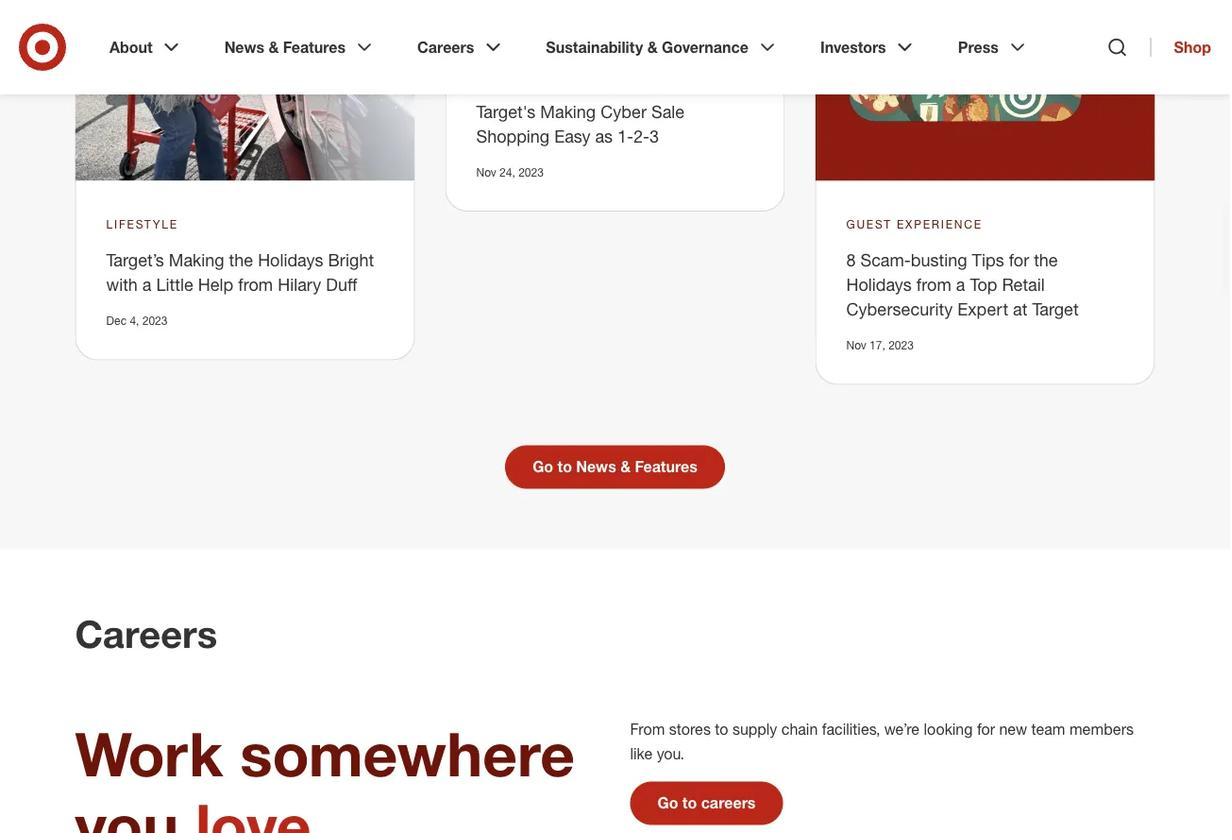 Task type: locate. For each thing, give the bounding box(es) containing it.
lifestyle
[[106, 217, 178, 231]]

careers link
[[404, 23, 518, 72]]

making up easy
[[541, 101, 596, 121]]

1 horizontal spatial news
[[577, 458, 617, 476]]

2023 right '4,'
[[142, 313, 168, 328]]

1 horizontal spatial &
[[621, 458, 631, 476]]

to for careers
[[683, 794, 697, 812]]

0 horizontal spatial to
[[558, 458, 572, 476]]

from down busting
[[917, 274, 952, 295]]

you.
[[657, 745, 685, 763]]

1 a from the left
[[142, 274, 152, 295]]

making
[[541, 101, 596, 121], [169, 250, 224, 270]]

go to careers
[[658, 794, 756, 812]]

0 vertical spatial go
[[533, 458, 554, 476]]

nov left 17,
[[847, 338, 867, 352]]

the up 'help'
[[229, 250, 253, 270]]

to for news
[[558, 458, 572, 476]]

a right with
[[142, 274, 152, 295]]

target's making the holidays bright with a little help from hilary duff link
[[106, 250, 374, 295]]

1 the from the left
[[229, 250, 253, 270]]

2023
[[519, 165, 544, 179], [142, 313, 168, 328], [889, 338, 914, 352]]

1 horizontal spatial nov
[[847, 338, 867, 352]]

2 horizontal spatial to
[[715, 720, 729, 739]]

scam-
[[861, 250, 912, 270]]

a
[[142, 274, 152, 295], [957, 274, 966, 295]]

1 vertical spatial holidays
[[847, 274, 912, 295]]

go
[[533, 458, 554, 476], [658, 794, 679, 812]]

target's making the holidays bright with a little help from hilary duff
[[106, 250, 374, 295]]

holidays
[[258, 250, 324, 270], [847, 274, 912, 295]]

you
[[75, 788, 179, 833]]

2 horizontal spatial 2023
[[889, 338, 914, 352]]

0 horizontal spatial from
[[238, 274, 273, 295]]

2 from from the left
[[917, 274, 952, 295]]

1 horizontal spatial making
[[541, 101, 596, 121]]

2 the from the left
[[1035, 250, 1059, 270]]

go to news & features link
[[506, 445, 725, 489]]

1 horizontal spatial 2023
[[519, 165, 544, 179]]

making inside target's making the holidays bright with a little help from hilary duff
[[169, 250, 224, 270]]

&
[[269, 38, 279, 56], [648, 38, 658, 56], [621, 458, 631, 476]]

0 horizontal spatial a
[[142, 274, 152, 295]]

from
[[238, 274, 273, 295], [917, 274, 952, 295]]

0 vertical spatial nov
[[477, 165, 497, 179]]

1 vertical spatial 2023
[[142, 313, 168, 328]]

2 vertical spatial to
[[683, 794, 697, 812]]

2 a from the left
[[957, 274, 966, 295]]

0 vertical spatial features
[[283, 38, 346, 56]]

dec
[[106, 313, 127, 328]]

holidays inside the 8 scam-busting tips for the holidays from a top retail cybersecurity expert at target
[[847, 274, 912, 295]]

for up "retail"
[[1010, 250, 1030, 270]]

0 vertical spatial careers
[[418, 38, 475, 56]]

8 scam-busting tips for the holidays from a top retail cybersecurity expert at target image
[[816, 0, 1156, 181]]

1 horizontal spatial the
[[1035, 250, 1059, 270]]

go to news & features
[[533, 458, 698, 476]]

1 from from the left
[[238, 274, 273, 295]]

news
[[224, 38, 265, 56], [577, 458, 617, 476]]

1 horizontal spatial features
[[635, 458, 698, 476]]

a inside the 8 scam-busting tips for the holidays from a top retail cybersecurity expert at target
[[957, 274, 966, 295]]

0 horizontal spatial news
[[224, 38, 265, 56]]

0 horizontal spatial holidays
[[258, 250, 324, 270]]

0 horizontal spatial go
[[533, 458, 554, 476]]

0 vertical spatial to
[[558, 458, 572, 476]]

holidays down scam-
[[847, 274, 912, 295]]

from stores to supply chain facilities, we're looking for new team members like you.
[[631, 720, 1135, 763]]

chain
[[782, 720, 818, 739]]

24,
[[500, 165, 516, 179]]

the
[[229, 250, 253, 270], [1035, 250, 1059, 270]]

from right 'help'
[[238, 274, 273, 295]]

target's making cyber sale shopping easy as 1-2-3 link
[[477, 101, 685, 146]]

nov
[[477, 165, 497, 179], [847, 338, 867, 352]]

0 horizontal spatial 2023
[[142, 313, 168, 328]]

2 vertical spatial 2023
[[889, 338, 914, 352]]

1 vertical spatial features
[[635, 458, 698, 476]]

target's
[[106, 250, 164, 270]]

0 vertical spatial making
[[541, 101, 596, 121]]

17,
[[870, 338, 886, 352]]

2 horizontal spatial &
[[648, 38, 658, 56]]

3
[[650, 125, 660, 146]]

a inside target's making the holidays bright with a little help from hilary duff
[[142, 274, 152, 295]]

the up "retail"
[[1035, 250, 1059, 270]]

2023 right '24,'
[[519, 165, 544, 179]]

stores
[[670, 720, 711, 739]]

1 horizontal spatial holidays
[[847, 274, 912, 295]]

a left 'top'
[[957, 274, 966, 295]]

1 vertical spatial nov
[[847, 338, 867, 352]]

1 vertical spatial careers
[[75, 610, 217, 656]]

features
[[283, 38, 346, 56], [635, 458, 698, 476]]

to
[[558, 458, 572, 476], [715, 720, 729, 739], [683, 794, 697, 812]]

making inside target's making cyber sale shopping easy as 1-2-3
[[541, 101, 596, 121]]

for inside the 8 scam-busting tips for the holidays from a top retail cybersecurity expert at target
[[1010, 250, 1030, 270]]

making up 'help'
[[169, 250, 224, 270]]

bright
[[328, 250, 374, 270]]

0 horizontal spatial the
[[229, 250, 253, 270]]

1 horizontal spatial a
[[957, 274, 966, 295]]

for inside 'from stores to supply chain facilities, we're looking for new team members like you.'
[[978, 720, 996, 739]]

go for go to news & features
[[533, 458, 554, 476]]

2023 right 17,
[[889, 338, 914, 352]]

1 horizontal spatial to
[[683, 794, 697, 812]]

1 vertical spatial to
[[715, 720, 729, 739]]

1 horizontal spatial careers
[[418, 38, 475, 56]]

cyber
[[601, 101, 647, 121]]

nov left '24,'
[[477, 165, 497, 179]]

busting
[[912, 250, 968, 270]]

0 horizontal spatial nov
[[477, 165, 497, 179]]

1 vertical spatial making
[[169, 250, 224, 270]]

1 horizontal spatial for
[[1010, 250, 1030, 270]]

0 vertical spatial news
[[224, 38, 265, 56]]

facilities,
[[823, 720, 881, 739]]

work
[[75, 716, 223, 790]]

0 vertical spatial holidays
[[258, 250, 324, 270]]

supply
[[733, 720, 778, 739]]

1 vertical spatial go
[[658, 794, 679, 812]]

press
[[959, 38, 999, 56]]

for
[[1010, 250, 1030, 270], [978, 720, 996, 739]]

help
[[198, 274, 234, 295]]

go to careers link
[[631, 782, 784, 825]]

0 horizontal spatial making
[[169, 250, 224, 270]]

the inside the 8 scam-busting tips for the holidays from a top retail cybersecurity expert at target
[[1035, 250, 1059, 270]]

hilary
[[278, 274, 322, 295]]

for left new
[[978, 720, 996, 739]]

1 horizontal spatial from
[[917, 274, 952, 295]]

features inside news & features link
[[283, 38, 346, 56]]

8
[[847, 250, 856, 270]]

nov for nov 17, 2023
[[847, 338, 867, 352]]

guest
[[847, 217, 893, 231]]

& for features
[[269, 38, 279, 56]]

0 vertical spatial for
[[1010, 250, 1030, 270]]

0 horizontal spatial &
[[269, 38, 279, 56]]

careers
[[418, 38, 475, 56], [75, 610, 217, 656]]

holidays up hilary
[[258, 250, 324, 270]]

news & features link
[[211, 23, 389, 72]]

0 horizontal spatial for
[[978, 720, 996, 739]]

1 horizontal spatial go
[[658, 794, 679, 812]]

0 horizontal spatial features
[[283, 38, 346, 56]]

1 vertical spatial for
[[978, 720, 996, 739]]



Task type: vqa. For each thing, say whether or not it's contained in the screenshot.
dec 4, 2023
yes



Task type: describe. For each thing, give the bounding box(es) containing it.
experience
[[897, 217, 983, 231]]

the inside target's making the holidays bright with a little help from hilary duff
[[229, 250, 253, 270]]

target's making the holidays bright with a little help from hilary duff image
[[75, 0, 415, 181]]

sustainability & governance link
[[533, 23, 793, 72]]

top
[[971, 274, 998, 295]]

go for go to careers
[[658, 794, 679, 812]]

investors link
[[808, 23, 930, 72]]

features inside go to news & features link
[[635, 458, 698, 476]]

1-
[[618, 125, 634, 146]]

2-
[[634, 125, 650, 146]]

nov for nov 24, 2023
[[477, 165, 497, 179]]

tips
[[973, 250, 1005, 270]]

expert
[[958, 299, 1009, 319]]

shop link
[[1151, 38, 1212, 57]]

like
[[631, 745, 653, 763]]

at
[[1014, 299, 1028, 319]]

holidays inside target's making the holidays bright with a little help from hilary duff
[[258, 250, 324, 270]]

nov 24, 2023
[[477, 165, 544, 179]]

new
[[1000, 720, 1028, 739]]

as
[[596, 125, 613, 146]]

team
[[1032, 720, 1066, 739]]

making for target's
[[169, 250, 224, 270]]

from inside the 8 scam-busting tips for the holidays from a top retail cybersecurity expert at target
[[917, 274, 952, 295]]

press link
[[945, 23, 1043, 72]]

lifestyle link
[[106, 216, 178, 233]]

shop
[[1175, 38, 1212, 56]]

duff
[[326, 274, 358, 295]]

somewhere
[[240, 716, 575, 790]]

& for governance
[[648, 38, 658, 56]]

0 vertical spatial 2023
[[519, 165, 544, 179]]

shopping
[[477, 125, 550, 146]]

dec 4, 2023
[[106, 313, 168, 328]]

target
[[1033, 299, 1079, 319]]

sustainability & governance
[[546, 38, 749, 56]]

guest experience
[[847, 217, 983, 231]]

target's
[[477, 101, 536, 121]]

from
[[631, 720, 665, 739]]

target's making cyber sale shopping easy as 1-2-3
[[477, 101, 685, 146]]

8 scam-busting tips for the holidays from a top retail cybersecurity expert at target
[[847, 250, 1079, 319]]

2023 for target's making the holidays bright with a little help from hilary duff
[[142, 313, 168, 328]]

news & features
[[224, 38, 346, 56]]

we're
[[885, 720, 920, 739]]

sale
[[652, 101, 685, 121]]

little
[[156, 274, 193, 295]]

to inside 'from stores to supply chain facilities, we're looking for new team members like you.'
[[715, 720, 729, 739]]

governance
[[662, 38, 749, 56]]

nov 17, 2023
[[847, 338, 914, 352]]

1 vertical spatial news
[[577, 458, 617, 476]]

from inside target's making the holidays bright with a little help from hilary duff
[[238, 274, 273, 295]]

guest experience link
[[847, 216, 983, 233]]

investors
[[821, 38, 887, 56]]

looking
[[924, 720, 973, 739]]

sustainability
[[546, 38, 644, 56]]

cybersecurity
[[847, 299, 953, 319]]

about link
[[96, 23, 196, 72]]

2023 for 8 scam-busting tips for the holidays from a top retail cybersecurity expert at target
[[889, 338, 914, 352]]

8 scam-busting tips for the holidays from a top retail cybersecurity expert at target link
[[847, 250, 1079, 319]]

members
[[1070, 720, 1135, 739]]

careers
[[702, 794, 756, 812]]

easy
[[555, 125, 591, 146]]

with
[[106, 274, 138, 295]]

about
[[110, 38, 153, 56]]

0 horizontal spatial careers
[[75, 610, 217, 656]]

retail
[[1003, 274, 1046, 295]]

making for target's
[[541, 101, 596, 121]]

work somewhere you
[[75, 716, 575, 833]]

4,
[[130, 313, 139, 328]]



